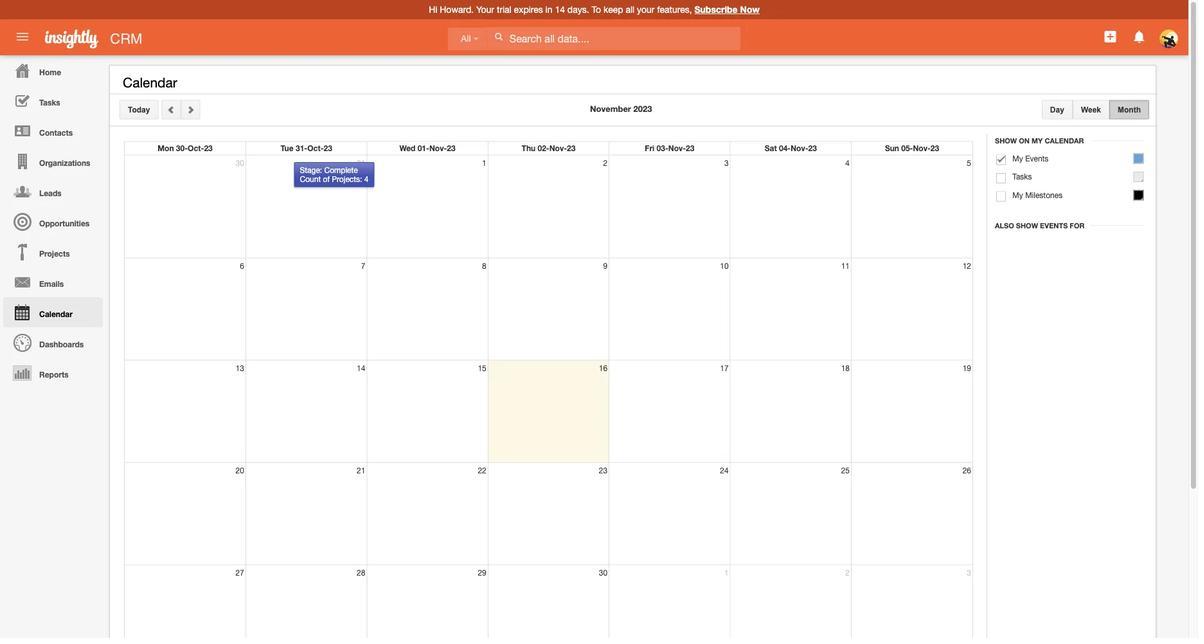 Task type: vqa. For each thing, say whether or not it's contained in the screenshot.
Count
yes



Task type: locate. For each thing, give the bounding box(es) containing it.
oct-
[[188, 144, 204, 153], [308, 144, 324, 153]]

day
[[1051, 105, 1065, 114]]

nov- for 03-
[[669, 144, 686, 153]]

show on my calendar
[[996, 137, 1085, 145]]

03-
[[657, 144, 669, 153]]

subscribe now link
[[695, 4, 760, 15]]

my right my milestones option on the right of the page
[[1013, 190, 1024, 199]]

my right my events option
[[1013, 154, 1024, 163]]

2 horizontal spatial calendar
[[1045, 137, 1085, 145]]

oct- up stage:
[[308, 144, 324, 153]]

days.
[[568, 4, 590, 15]]

14
[[555, 4, 565, 15], [357, 364, 366, 373]]

23
[[204, 144, 213, 153], [324, 144, 332, 153], [447, 144, 456, 153], [567, 144, 576, 153], [686, 144, 695, 153], [809, 144, 817, 153], [931, 144, 940, 153], [599, 466, 608, 475]]

dashboards link
[[3, 327, 103, 358]]

23 for sat 04-nov-23
[[809, 144, 817, 153]]

My Events checkbox
[[997, 155, 1007, 165]]

0 horizontal spatial 4
[[365, 175, 369, 184]]

today button
[[120, 100, 159, 119]]

events down show on my calendar
[[1026, 154, 1049, 163]]

organizations
[[39, 158, 90, 167]]

12
[[963, 261, 972, 270]]

also
[[996, 221, 1015, 230]]

tasks down my events
[[1013, 172, 1033, 181]]

0 horizontal spatial calendar
[[39, 309, 73, 318]]

24
[[721, 466, 729, 475]]

1 nov- from the left
[[430, 144, 447, 153]]

0 horizontal spatial oct-
[[188, 144, 204, 153]]

reports
[[39, 370, 69, 379]]

31
[[357, 159, 366, 168]]

oct- right the mon
[[188, 144, 204, 153]]

1 vertical spatial 1
[[725, 568, 729, 577]]

1 horizontal spatial 30
[[599, 568, 608, 577]]

sun 05-nov-23
[[886, 144, 940, 153]]

18
[[842, 364, 850, 373]]

show
[[996, 137, 1018, 145], [1017, 221, 1039, 230]]

navigation
[[0, 55, 103, 388]]

0 horizontal spatial 14
[[357, 364, 366, 373]]

26
[[963, 466, 972, 475]]

1 horizontal spatial 1
[[725, 568, 729, 577]]

calendar
[[123, 75, 177, 90], [1045, 137, 1085, 145], [39, 309, 73, 318]]

calendar down day button
[[1045, 137, 1085, 145]]

0 horizontal spatial 2
[[604, 159, 608, 168]]

4
[[846, 159, 850, 168], [365, 175, 369, 184]]

31-
[[296, 144, 308, 153]]

0 vertical spatial events
[[1026, 154, 1049, 163]]

0 vertical spatial 30
[[236, 159, 244, 168]]

nov- for 01-
[[430, 144, 447, 153]]

complete
[[324, 165, 358, 174]]

2 vertical spatial my
[[1013, 190, 1024, 199]]

2023
[[634, 104, 652, 114]]

1 vertical spatial 3
[[968, 568, 972, 577]]

2
[[604, 159, 608, 168], [846, 568, 850, 577]]

1 vertical spatial 4
[[365, 175, 369, 184]]

2 vertical spatial calendar
[[39, 309, 73, 318]]

opportunities
[[39, 219, 90, 228]]

stage: complete count of projects: 4
[[300, 165, 369, 184]]

1 vertical spatial my
[[1013, 154, 1024, 163]]

1 horizontal spatial oct-
[[308, 144, 324, 153]]

0 vertical spatial 3
[[725, 159, 729, 168]]

tasks up contacts link
[[39, 98, 60, 107]]

nov- right sat
[[791, 144, 809, 153]]

0 vertical spatial 1
[[482, 159, 487, 168]]

1
[[482, 159, 487, 168], [725, 568, 729, 577]]

your
[[477, 4, 495, 15]]

3
[[725, 159, 729, 168], [968, 568, 972, 577]]

4 nov- from the left
[[791, 144, 809, 153]]

1 vertical spatial 2
[[846, 568, 850, 577]]

nov- for 05-
[[914, 144, 931, 153]]

5 nov- from the left
[[914, 144, 931, 153]]

4 inside stage: complete count of projects: 4
[[365, 175, 369, 184]]

0 vertical spatial 14
[[555, 4, 565, 15]]

my
[[1032, 137, 1043, 145], [1013, 154, 1024, 163], [1013, 190, 1024, 199]]

subscribe
[[695, 4, 738, 15]]

0 vertical spatial tasks
[[39, 98, 60, 107]]

my milestones
[[1013, 190, 1063, 199]]

projects
[[39, 249, 70, 258]]

leads
[[39, 188, 62, 197]]

0 vertical spatial my
[[1032, 137, 1043, 145]]

show right the "also"
[[1017, 221, 1039, 230]]

nov-
[[430, 144, 447, 153], [550, 144, 567, 153], [669, 144, 686, 153], [791, 144, 809, 153], [914, 144, 931, 153]]

day button
[[1042, 100, 1073, 119]]

0 vertical spatial 4
[[846, 159, 850, 168]]

23 for mon 30-oct-23
[[204, 144, 213, 153]]

2 oct- from the left
[[308, 144, 324, 153]]

organizations link
[[3, 146, 103, 176]]

all link
[[448, 27, 487, 50]]

mon
[[158, 144, 174, 153]]

23 for wed 01-nov-23
[[447, 144, 456, 153]]

show left on
[[996, 137, 1018, 145]]

10
[[721, 261, 729, 270]]

3 nov- from the left
[[669, 144, 686, 153]]

05-
[[902, 144, 914, 153]]

all
[[626, 4, 635, 15]]

calendar up dashboards link at the left bottom of page
[[39, 309, 73, 318]]

0 vertical spatial 2
[[604, 159, 608, 168]]

contacts
[[39, 128, 73, 137]]

calendar up today
[[123, 75, 177, 90]]

nov- right thu
[[550, 144, 567, 153]]

nov- right wed
[[430, 144, 447, 153]]

fri 03-nov-23
[[645, 144, 695, 153]]

nov- right "fri"
[[669, 144, 686, 153]]

1 horizontal spatial 2
[[846, 568, 850, 577]]

2 nov- from the left
[[550, 144, 567, 153]]

events left "for" at top right
[[1041, 221, 1069, 230]]

my for my milestones
[[1013, 190, 1024, 199]]

Tasks checkbox
[[997, 173, 1007, 183]]

events
[[1026, 154, 1049, 163], [1041, 221, 1069, 230]]

nov- right sun
[[914, 144, 931, 153]]

27
[[236, 568, 244, 577]]

1 horizontal spatial calendar
[[123, 75, 177, 90]]

7
[[361, 261, 366, 270]]

30
[[236, 159, 244, 168], [599, 568, 608, 577]]

28
[[357, 568, 366, 577]]

16
[[599, 364, 608, 373]]

leads link
[[3, 176, 103, 206]]

notifications image
[[1132, 29, 1148, 44]]

1 vertical spatial tasks
[[1013, 172, 1033, 181]]

now
[[741, 4, 760, 15]]

my right on
[[1032, 137, 1043, 145]]

1 oct- from the left
[[188, 144, 204, 153]]



Task type: describe. For each thing, give the bounding box(es) containing it.
9
[[604, 261, 608, 270]]

sat
[[765, 144, 777, 153]]

week button
[[1073, 100, 1110, 119]]

5
[[968, 159, 972, 168]]

0 vertical spatial calendar
[[123, 75, 177, 90]]

to
[[592, 4, 601, 15]]

of
[[323, 175, 330, 184]]

howard.
[[440, 4, 474, 15]]

23 for sun 05-nov-23
[[931, 144, 940, 153]]

oct- for 31-
[[308, 144, 324, 153]]

november 2023
[[590, 104, 652, 114]]

mon 30-oct-23
[[158, 144, 213, 153]]

01-
[[418, 144, 430, 153]]

wed 01-nov-23
[[400, 144, 456, 153]]

all
[[461, 34, 471, 44]]

projects link
[[3, 237, 103, 267]]

projects:
[[332, 175, 362, 184]]

next image
[[186, 105, 195, 114]]

fri
[[645, 144, 655, 153]]

expires
[[514, 4, 543, 15]]

milestones
[[1026, 190, 1063, 199]]

1 vertical spatial 14
[[357, 364, 366, 373]]

thu 02-nov-23
[[522, 144, 576, 153]]

features,
[[658, 4, 692, 15]]

1 horizontal spatial 3
[[968, 568, 972, 577]]

1 horizontal spatial 14
[[555, 4, 565, 15]]

1 vertical spatial events
[[1041, 221, 1069, 230]]

19
[[963, 364, 972, 373]]

0 horizontal spatial 1
[[482, 159, 487, 168]]

sat 04-nov-23
[[765, 144, 817, 153]]

emails link
[[3, 267, 103, 297]]

1 vertical spatial show
[[1017, 221, 1039, 230]]

21
[[357, 466, 366, 475]]

My Milestones checkbox
[[997, 191, 1007, 202]]

week
[[1082, 105, 1102, 114]]

tue
[[281, 144, 294, 153]]

white image
[[494, 32, 503, 41]]

23 for fri 03-nov-23
[[686, 144, 695, 153]]

reports link
[[3, 358, 103, 388]]

stage:
[[300, 165, 322, 174]]

8
[[482, 261, 487, 270]]

15
[[478, 364, 487, 373]]

02-
[[538, 144, 550, 153]]

0 horizontal spatial 30
[[236, 159, 244, 168]]

calendar link
[[3, 297, 103, 327]]

home link
[[3, 55, 103, 86]]

my for my events
[[1013, 154, 1024, 163]]

contacts link
[[3, 116, 103, 146]]

november
[[590, 104, 632, 114]]

today
[[128, 105, 150, 114]]

home
[[39, 68, 61, 77]]

0 horizontal spatial 3
[[725, 159, 729, 168]]

oct- for 30-
[[188, 144, 204, 153]]

count
[[300, 175, 321, 184]]

also show events for
[[996, 221, 1085, 230]]

1 horizontal spatial tasks
[[1013, 172, 1033, 181]]

tasks link
[[3, 86, 103, 116]]

29
[[478, 568, 487, 577]]

wed
[[400, 144, 416, 153]]

in
[[546, 4, 553, 15]]

30-
[[176, 144, 188, 153]]

trial
[[497, 4, 512, 15]]

hi
[[429, 4, 438, 15]]

navigation containing home
[[0, 55, 103, 388]]

your
[[637, 4, 655, 15]]

sun
[[886, 144, 900, 153]]

my events
[[1013, 154, 1049, 163]]

opportunities link
[[3, 206, 103, 237]]

25
[[842, 466, 850, 475]]

for
[[1070, 221, 1085, 230]]

month button
[[1110, 100, 1150, 119]]

keep
[[604, 4, 624, 15]]

1 horizontal spatial 4
[[846, 159, 850, 168]]

hi howard. your trial expires in 14 days. to keep all your features, subscribe now
[[429, 4, 760, 15]]

6
[[240, 261, 244, 270]]

thu
[[522, 144, 536, 153]]

on
[[1020, 137, 1030, 145]]

23 for thu 02-nov-23
[[567, 144, 576, 153]]

0 horizontal spatial tasks
[[39, 98, 60, 107]]

month
[[1118, 105, 1142, 114]]

crm
[[110, 30, 142, 47]]

nov- for 02-
[[550, 144, 567, 153]]

1 vertical spatial 30
[[599, 568, 608, 577]]

emails
[[39, 279, 64, 288]]

20
[[236, 466, 244, 475]]

1 vertical spatial calendar
[[1045, 137, 1085, 145]]

23 for tue 31-oct-23
[[324, 144, 332, 153]]

0 vertical spatial show
[[996, 137, 1018, 145]]

previous image
[[167, 105, 176, 114]]

Search all data.... text field
[[487, 27, 741, 50]]

17
[[721, 364, 729, 373]]

11
[[842, 261, 850, 270]]

04-
[[780, 144, 791, 153]]

nov- for 04-
[[791, 144, 809, 153]]

13
[[236, 364, 244, 373]]



